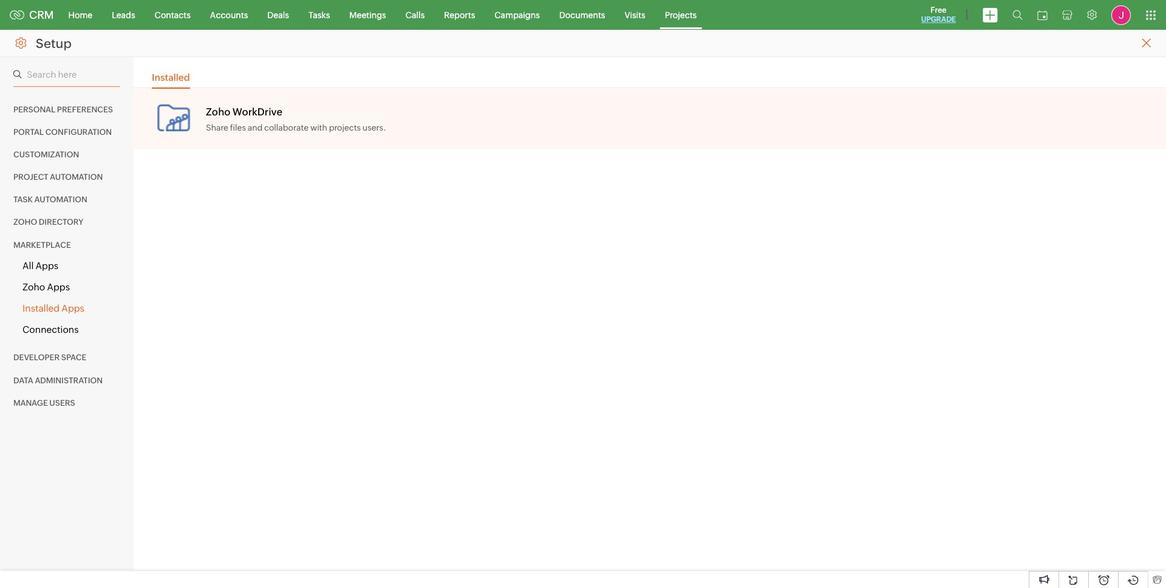 Task type: describe. For each thing, give the bounding box(es) containing it.
upgrade
[[922, 15, 957, 24]]

visits
[[625, 10, 646, 20]]

projects
[[665, 10, 697, 20]]

crm link
[[10, 9, 54, 21]]

create menu element
[[976, 0, 1006, 29]]

documents
[[560, 10, 606, 20]]

deals
[[268, 10, 289, 20]]

calendar image
[[1038, 10, 1048, 20]]

free upgrade
[[922, 5, 957, 24]]

calls
[[406, 10, 425, 20]]

contacts link
[[145, 0, 200, 29]]

free
[[931, 5, 947, 15]]

create menu image
[[983, 8, 998, 22]]

meetings link
[[340, 0, 396, 29]]

documents link
[[550, 0, 615, 29]]

crm
[[29, 9, 54, 21]]

campaigns
[[495, 10, 540, 20]]



Task type: vqa. For each thing, say whether or not it's contained in the screenshot.
'Home'
yes



Task type: locate. For each thing, give the bounding box(es) containing it.
contacts
[[155, 10, 191, 20]]

search image
[[1013, 10, 1023, 20]]

meetings
[[350, 10, 386, 20]]

search element
[[1006, 0, 1031, 30]]

accounts link
[[200, 0, 258, 29]]

reports
[[444, 10, 475, 20]]

leads link
[[102, 0, 145, 29]]

tasks
[[309, 10, 330, 20]]

projects link
[[655, 0, 707, 29]]

accounts
[[210, 10, 248, 20]]

reports link
[[435, 0, 485, 29]]

tasks link
[[299, 0, 340, 29]]

leads
[[112, 10, 135, 20]]

deals link
[[258, 0, 299, 29]]

profile element
[[1105, 0, 1139, 29]]

calls link
[[396, 0, 435, 29]]

visits link
[[615, 0, 655, 29]]

campaigns link
[[485, 0, 550, 29]]

home link
[[59, 0, 102, 29]]

home
[[68, 10, 92, 20]]

profile image
[[1112, 5, 1132, 25]]



